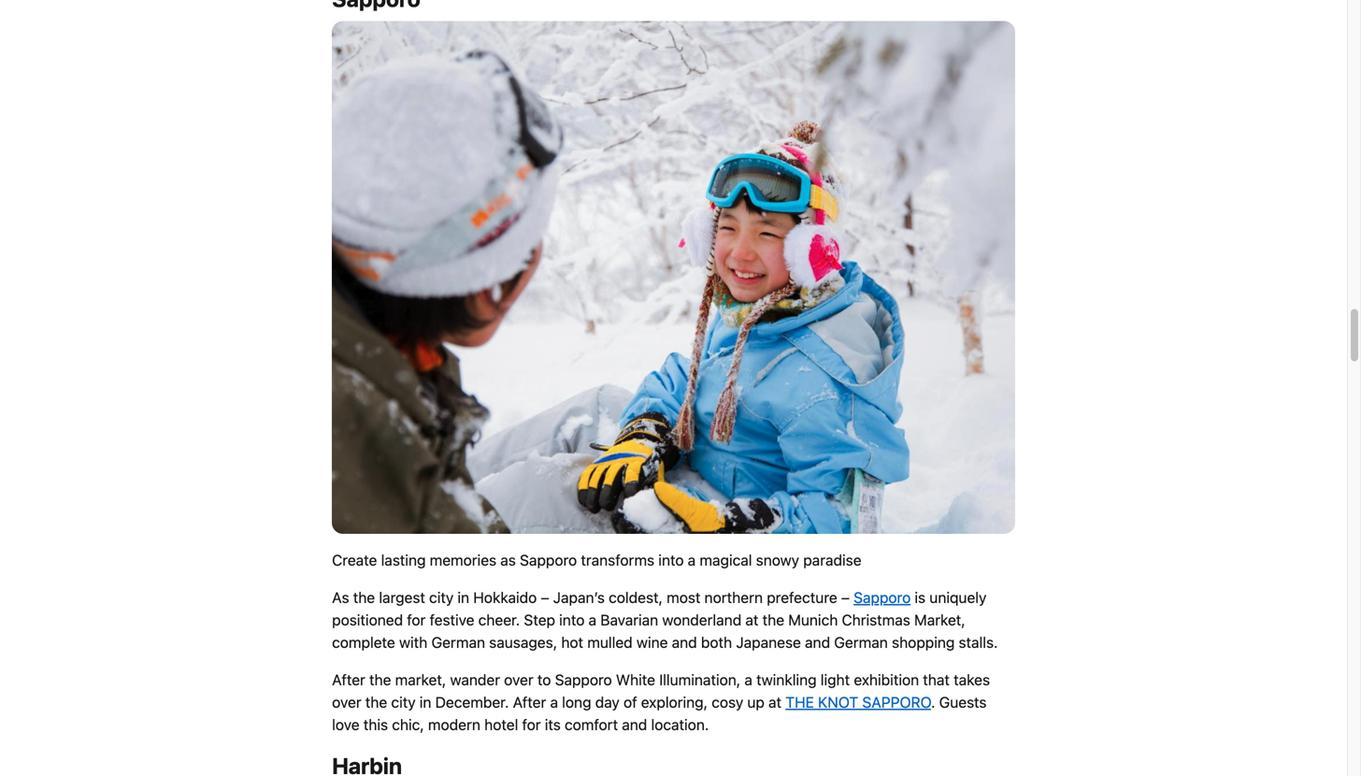Task type: vqa. For each thing, say whether or not it's contained in the screenshot.
both
yes



Task type: describe. For each thing, give the bounding box(es) containing it.
as the largest city in hokkaido – japan's coldest, most northern prefecture – sapporo
[[332, 589, 911, 606]]

hot
[[562, 634, 584, 651]]

sapporo inside after the market, wander over to sapporo white illumination, a twinkling light exhibition that takes over the city in december. after a long day of exploring, cosy up at
[[555, 671, 612, 689]]

the inside is uniquely positioned for festive cheer. step into a bavarian wonderland at the munich christmas market, complete with german sausages, hot mulled wine and both japanese and german shopping stalls.
[[763, 611, 785, 629]]

as
[[501, 551, 516, 569]]

the
[[786, 693, 815, 711]]

0 horizontal spatial after
[[332, 671, 366, 689]]

sapporo link
[[854, 589, 911, 606]]

1 horizontal spatial and
[[672, 634, 698, 651]]

festive
[[430, 611, 475, 629]]

memories
[[430, 551, 497, 569]]

1 – from the left
[[541, 589, 550, 606]]

a left magical
[[688, 551, 696, 569]]

city inside after the market, wander over to sapporo white illumination, a twinkling light exhibition that takes over the city in december. after a long day of exploring, cosy up at
[[391, 693, 416, 711]]

0 vertical spatial over
[[504, 671, 534, 689]]

0 vertical spatial sapporo
[[520, 551, 577, 569]]

twinkling
[[757, 671, 817, 689]]

complete
[[332, 634, 395, 651]]

shopping
[[892, 634, 955, 651]]

. guests love this chic, modern hotel for its comfort and location.
[[332, 693, 987, 734]]

is uniquely positioned for festive cheer. step into a bavarian wonderland at the munich christmas market, complete with german sausages, hot mulled wine and both japanese and german shopping stalls.
[[332, 589, 998, 651]]

as
[[332, 589, 349, 606]]

2 german from the left
[[835, 634, 888, 651]]

step
[[524, 611, 556, 629]]

for inside is uniquely positioned for festive cheer. step into a bavarian wonderland at the munich christmas market, complete with german sausages, hot mulled wine and both japanese and german shopping stalls.
[[407, 611, 426, 629]]

positioned
[[332, 611, 403, 629]]

at inside after the market, wander over to sapporo white illumination, a twinkling light exhibition that takes over the city in december. after a long day of exploring, cosy up at
[[769, 693, 782, 711]]

knot
[[819, 693, 859, 711]]

to
[[538, 671, 551, 689]]

0 horizontal spatial over
[[332, 693, 362, 711]]

white
[[616, 671, 656, 689]]

1 horizontal spatial after
[[513, 693, 547, 711]]

light
[[821, 671, 850, 689]]

bavarian
[[601, 611, 659, 629]]

cheer.
[[479, 611, 520, 629]]

with
[[399, 634, 428, 651]]

exhibition
[[854, 671, 920, 689]]

cosy
[[712, 693, 744, 711]]

in inside after the market, wander over to sapporo white illumination, a twinkling light exhibition that takes over the city in december. after a long day of exploring, cosy up at
[[420, 693, 432, 711]]

1 german from the left
[[432, 634, 485, 651]]

uniquely
[[930, 589, 987, 606]]

hotel
[[485, 716, 519, 734]]

magical
[[700, 551, 752, 569]]

market,
[[395, 671, 446, 689]]

and inside . guests love this chic, modern hotel for its comfort and location.
[[622, 716, 648, 734]]

at inside is uniquely positioned for festive cheer. step into a bavarian wonderland at the munich christmas market, complete with german sausages, hot mulled wine and both japanese and german shopping stalls.
[[746, 611, 759, 629]]

modern
[[428, 716, 481, 734]]

snowy
[[756, 551, 800, 569]]

a inside is uniquely positioned for festive cheer. step into a bavarian wonderland at the munich christmas market, complete with german sausages, hot mulled wine and both japanese and german shopping stalls.
[[589, 611, 597, 629]]

the knot sapporo link
[[786, 693, 932, 711]]

wine
[[637, 634, 668, 651]]

japanese
[[736, 634, 801, 651]]

that
[[924, 671, 950, 689]]

create lasting memories as sapporo transforms into a magical snowy paradise
[[332, 551, 862, 569]]

its
[[545, 716, 561, 734]]

sapporo
[[863, 693, 932, 711]]

2 horizontal spatial and
[[805, 634, 831, 651]]

northern
[[705, 589, 763, 606]]



Task type: locate. For each thing, give the bounding box(es) containing it.
mulled
[[588, 634, 633, 651]]

at up japanese at the right bottom of page
[[746, 611, 759, 629]]

into
[[659, 551, 684, 569], [560, 611, 585, 629]]

0 vertical spatial city
[[429, 589, 454, 606]]

lasting
[[381, 551, 426, 569]]

–
[[541, 589, 550, 606], [842, 589, 850, 606]]

0 horizontal spatial city
[[391, 693, 416, 711]]

guests
[[940, 693, 987, 711]]

1 vertical spatial in
[[420, 693, 432, 711]]

love
[[332, 716, 360, 734]]

munich
[[789, 611, 838, 629]]

coldest,
[[609, 589, 663, 606]]

hokkaido
[[474, 589, 537, 606]]

at right the up
[[769, 693, 782, 711]]

create
[[332, 551, 377, 569]]

1 horizontal spatial over
[[504, 671, 534, 689]]

after down the to
[[513, 693, 547, 711]]

0 horizontal spatial german
[[432, 634, 485, 651]]

1 vertical spatial over
[[332, 693, 362, 711]]

this
[[364, 716, 388, 734]]

into up hot
[[560, 611, 585, 629]]

is
[[915, 589, 926, 606]]

sapporo up the christmas
[[854, 589, 911, 606]]

german
[[432, 634, 485, 651], [835, 634, 888, 651]]

0 vertical spatial for
[[407, 611, 426, 629]]

christmas
[[842, 611, 911, 629]]

wonderland
[[663, 611, 742, 629]]

1 vertical spatial city
[[391, 693, 416, 711]]

day
[[596, 693, 620, 711]]

paradise
[[804, 551, 862, 569]]

transforms
[[581, 551, 655, 569]]

of
[[624, 693, 638, 711]]

the up japanese at the right bottom of page
[[763, 611, 785, 629]]

stalls.
[[959, 634, 998, 651]]

largest
[[379, 589, 425, 606]]

japan's
[[553, 589, 605, 606]]

city
[[429, 589, 454, 606], [391, 693, 416, 711]]

german down festive at the bottom of the page
[[432, 634, 485, 651]]

1 horizontal spatial for
[[522, 716, 541, 734]]

0 horizontal spatial into
[[560, 611, 585, 629]]

in up festive at the bottom of the page
[[458, 589, 470, 606]]

0 vertical spatial in
[[458, 589, 470, 606]]

into inside is uniquely positioned for festive cheer. step into a bavarian wonderland at the munich christmas market, complete with german sausages, hot mulled wine and both japanese and german shopping stalls.
[[560, 611, 585, 629]]

comfort
[[565, 716, 618, 734]]

1 horizontal spatial city
[[429, 589, 454, 606]]

in
[[458, 589, 470, 606], [420, 693, 432, 711]]

2 – from the left
[[842, 589, 850, 606]]

and
[[672, 634, 698, 651], [805, 634, 831, 651], [622, 716, 648, 734]]

1 horizontal spatial german
[[835, 634, 888, 651]]

illumination,
[[660, 671, 741, 689]]

0 vertical spatial after
[[332, 671, 366, 689]]

2 vertical spatial sapporo
[[555, 671, 612, 689]]

1 vertical spatial after
[[513, 693, 547, 711]]

for inside . guests love this chic, modern hotel for its comfort and location.
[[522, 716, 541, 734]]

after
[[332, 671, 366, 689], [513, 693, 547, 711]]

after down complete
[[332, 671, 366, 689]]

december.
[[436, 693, 509, 711]]

german down the christmas
[[835, 634, 888, 651]]

– up the step
[[541, 589, 550, 606]]

0 horizontal spatial and
[[622, 716, 648, 734]]

a up its
[[550, 693, 558, 711]]

0 horizontal spatial –
[[541, 589, 550, 606]]

sapporo right as
[[520, 551, 577, 569]]

a up the up
[[745, 671, 753, 689]]

sapporo
[[520, 551, 577, 569], [854, 589, 911, 606], [555, 671, 612, 689]]

over
[[504, 671, 534, 689], [332, 693, 362, 711]]

0 horizontal spatial for
[[407, 611, 426, 629]]

– left sapporo link
[[842, 589, 850, 606]]

at
[[746, 611, 759, 629], [769, 693, 782, 711]]

the
[[353, 589, 375, 606], [763, 611, 785, 629], [370, 671, 391, 689], [366, 693, 387, 711]]

the left the market, on the left bottom of the page
[[370, 671, 391, 689]]

city up festive at the bottom of the page
[[429, 589, 454, 606]]

sapporo up long
[[555, 671, 612, 689]]

after the market, wander over to sapporo white illumination, a twinkling light exhibition that takes over the city in december. after a long day of exploring, cosy up at
[[332, 671, 991, 711]]

and down munich
[[805, 634, 831, 651]]

and down wonderland
[[672, 634, 698, 651]]

create lasting memories as sapporo transforms into a magical snowy paradise image
[[332, 21, 1016, 534]]

1 horizontal spatial –
[[842, 589, 850, 606]]

.
[[932, 693, 936, 711]]

long
[[562, 693, 592, 711]]

both
[[701, 634, 733, 651]]

and down of
[[622, 716, 648, 734]]

1 vertical spatial sapporo
[[854, 589, 911, 606]]

for left its
[[522, 716, 541, 734]]

wander
[[450, 671, 500, 689]]

1 vertical spatial at
[[769, 693, 782, 711]]

prefecture
[[767, 589, 838, 606]]

most
[[667, 589, 701, 606]]

takes
[[954, 671, 991, 689]]

a
[[688, 551, 696, 569], [589, 611, 597, 629], [745, 671, 753, 689], [550, 693, 558, 711]]

0 horizontal spatial at
[[746, 611, 759, 629]]

the up positioned
[[353, 589, 375, 606]]

city up "chic,"
[[391, 693, 416, 711]]

up
[[748, 693, 765, 711]]

1 vertical spatial into
[[560, 611, 585, 629]]

0 vertical spatial into
[[659, 551, 684, 569]]

exploring,
[[641, 693, 708, 711]]

the knot sapporo
[[786, 693, 932, 711]]

in down the market, on the left bottom of the page
[[420, 693, 432, 711]]

for up the with
[[407, 611, 426, 629]]

over left the to
[[504, 671, 534, 689]]

sausages,
[[489, 634, 558, 651]]

1 vertical spatial for
[[522, 716, 541, 734]]

location.
[[652, 716, 709, 734]]

0 vertical spatial at
[[746, 611, 759, 629]]

0 horizontal spatial in
[[420, 693, 432, 711]]

1 horizontal spatial at
[[769, 693, 782, 711]]

the up this on the bottom of the page
[[366, 693, 387, 711]]

market,
[[915, 611, 966, 629]]

into up most
[[659, 551, 684, 569]]

1 horizontal spatial in
[[458, 589, 470, 606]]

over up love
[[332, 693, 362, 711]]

a down japan's
[[589, 611, 597, 629]]

1 horizontal spatial into
[[659, 551, 684, 569]]

chic,
[[392, 716, 424, 734]]

for
[[407, 611, 426, 629], [522, 716, 541, 734]]



